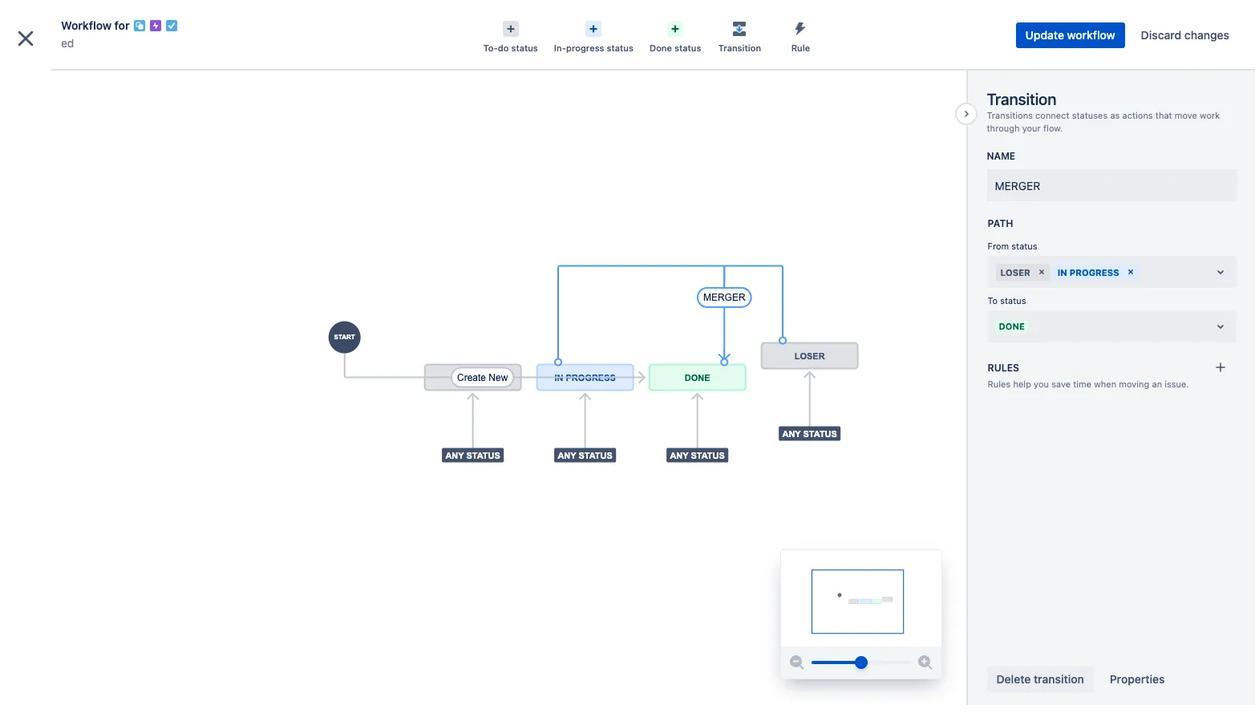 Task type: locate. For each thing, give the bounding box(es) containing it.
status right to
[[1001, 295, 1027, 306]]

status inside the done status popup button
[[675, 43, 702, 53]]

rules up help
[[988, 362, 1020, 374]]

time
[[1074, 379, 1092, 389]]

changes
[[1185, 28, 1230, 42]]

workflow for
[[61, 18, 130, 32]]

rules
[[988, 362, 1020, 374], [988, 379, 1011, 389]]

transition up transitions
[[987, 90, 1057, 108]]

1 vertical spatial open image
[[1211, 317, 1231, 336]]

clear image
[[1125, 266, 1138, 279]]

0 vertical spatial open image
[[1211, 262, 1231, 282]]

0 horizontal spatial done
[[650, 43, 672, 53]]

open image up add rule icon
[[1211, 317, 1231, 336]]

status right do
[[511, 43, 538, 53]]

2 rules from the top
[[988, 379, 1011, 389]]

status
[[511, 43, 538, 53], [607, 43, 634, 53], [675, 43, 702, 53], [1012, 241, 1038, 251], [1001, 295, 1027, 306]]

moving
[[1120, 379, 1150, 389]]

issue.
[[1165, 379, 1190, 389]]

group
[[6, 294, 186, 381], [6, 294, 186, 337], [6, 337, 186, 381]]

open image for loser
[[1211, 262, 1231, 282]]

1 horizontal spatial transition
[[987, 90, 1057, 108]]

done right to status text box
[[999, 321, 1025, 332]]

ed link
[[61, 34, 74, 53]]

status right progress
[[607, 43, 634, 53]]

transition for transition
[[719, 43, 762, 53]]

update workflow button
[[1016, 22, 1126, 48]]

1 rules from the top
[[988, 362, 1020, 374]]

zoom out image
[[788, 653, 807, 672]]

transition inside popup button
[[719, 43, 762, 53]]

done down create button
[[650, 43, 672, 53]]

transition left rule
[[719, 43, 762, 53]]

delete transition
[[997, 672, 1085, 686]]

open image
[[1211, 262, 1231, 282], [1211, 317, 1231, 336]]

transition
[[1034, 672, 1085, 686]]

0 vertical spatial transition
[[719, 43, 762, 53]]

flow.
[[1044, 123, 1063, 133]]

To status text field
[[996, 318, 999, 334]]

work
[[1200, 110, 1221, 120]]

in-progress status button
[[546, 16, 642, 55]]

progress
[[1070, 267, 1120, 277]]

0 horizontal spatial transition
[[719, 43, 762, 53]]

update workflow
[[1026, 28, 1116, 42]]

open image right from status text box
[[1211, 262, 1231, 282]]

done
[[650, 43, 672, 53], [999, 321, 1025, 332]]

transition inside transition transitions connect statuses as actions that move work through your flow.
[[987, 90, 1057, 108]]

from status
[[988, 241, 1038, 251]]

done status
[[650, 43, 702, 53]]

1 vertical spatial transition
[[987, 90, 1057, 108]]

done inside popup button
[[650, 43, 672, 53]]

when
[[1095, 379, 1117, 389]]

transition
[[719, 43, 762, 53], [987, 90, 1057, 108]]

you're in the workflow viewfinder, use the arrow keys to move it element
[[781, 550, 942, 647]]

1 vertical spatial ed
[[48, 70, 62, 83]]

close workflow editor image
[[13, 26, 39, 51]]

ed down ed "link"
[[48, 70, 62, 83]]

delete
[[997, 672, 1031, 686]]

workflow
[[61, 18, 112, 32]]

1 vertical spatial done
[[999, 321, 1025, 332]]

clear image
[[1036, 266, 1049, 279]]

through
[[987, 123, 1020, 133]]

as
[[1111, 110, 1120, 120]]

status down create button
[[675, 43, 702, 53]]

status right from
[[1012, 241, 1038, 251]]

1 vertical spatial rules
[[988, 379, 1011, 389]]

jira software image
[[42, 12, 149, 32], [42, 12, 149, 32]]

done for done status
[[650, 43, 672, 53]]

1 horizontal spatial done
[[999, 321, 1025, 332]]

zoom in image
[[916, 653, 935, 672]]

merger
[[995, 179, 1041, 193]]

transition button
[[710, 16, 771, 55]]

primary element
[[10, 0, 951, 45]]

you
[[1034, 379, 1050, 389]]

Zoom level range field
[[812, 647, 911, 679]]

to
[[988, 295, 998, 306]]

ed
[[61, 36, 74, 50], [48, 70, 62, 83]]

2 open image from the top
[[1211, 317, 1231, 336]]

to status
[[988, 295, 1027, 306]]

0 vertical spatial ed
[[61, 36, 74, 50]]

1 open image from the top
[[1211, 262, 1231, 282]]

rule
[[792, 43, 811, 53]]

ed down workflow
[[61, 36, 74, 50]]

create button
[[639, 9, 694, 35]]

Search field
[[951, 9, 1111, 35]]

rules left help
[[988, 379, 1011, 389]]

transitions
[[987, 110, 1033, 120]]

for
[[114, 18, 130, 32]]

0 vertical spatial done
[[650, 43, 672, 53]]

discard changes button
[[1132, 22, 1240, 48]]

move
[[1175, 110, 1198, 120]]

0 vertical spatial rules
[[988, 362, 1020, 374]]



Task type: vqa. For each thing, say whether or not it's contained in the screenshot.
the In-progress status popup button
yes



Task type: describe. For each thing, give the bounding box(es) containing it.
to-do status
[[484, 43, 538, 53]]

discard changes
[[1142, 28, 1230, 42]]

your
[[1023, 123, 1041, 133]]

status for from status
[[1012, 241, 1038, 251]]

rule button
[[771, 16, 832, 55]]

save
[[1052, 379, 1071, 389]]

ed inside 'transition' dialog
[[61, 36, 74, 50]]

add rule image
[[1214, 361, 1227, 374]]

done for done
[[999, 321, 1025, 332]]

loser
[[1001, 267, 1031, 277]]

create banner
[[0, 0, 1256, 45]]

rules for rules
[[988, 362, 1020, 374]]

done status button
[[642, 16, 710, 55]]

transition transitions connect statuses as actions that move work through your flow.
[[987, 90, 1221, 133]]

transition dialog
[[0, 0, 1256, 705]]

discard
[[1142, 28, 1182, 42]]

status inside in-progress status popup button
[[607, 43, 634, 53]]

from
[[988, 241, 1010, 251]]

do
[[498, 43, 509, 53]]

rules help you save time when moving an issue.
[[988, 379, 1190, 389]]

in progress
[[1058, 267, 1120, 277]]

workflow
[[1068, 28, 1116, 42]]

delete transition button
[[987, 667, 1094, 692]]

rules for rules help you save time when moving an issue.
[[988, 379, 1011, 389]]

actions
[[1123, 110, 1154, 120]]

name
[[987, 150, 1016, 162]]

help
[[1014, 379, 1032, 389]]

an
[[1153, 379, 1163, 389]]

From status text field
[[1142, 264, 1145, 280]]

properties
[[1110, 672, 1166, 686]]

progress
[[567, 43, 605, 53]]

transition for transition transitions connect statuses as actions that move work through your flow.
[[987, 90, 1057, 108]]

create
[[649, 15, 684, 28]]

in
[[1058, 267, 1068, 277]]

to-do status button
[[476, 16, 546, 55]]

update
[[1026, 28, 1065, 42]]

open image for done
[[1211, 317, 1231, 336]]

path
[[988, 218, 1014, 230]]

in-progress status
[[554, 43, 634, 53]]

properties button
[[1101, 667, 1175, 692]]

to-
[[484, 43, 498, 53]]

status for done status
[[675, 43, 702, 53]]

that
[[1156, 110, 1173, 120]]

connect
[[1036, 110, 1070, 120]]

status for to status
[[1001, 295, 1027, 306]]

in-
[[554, 43, 567, 53]]

statuses
[[1073, 110, 1108, 120]]

status inside to-do status 'popup button'
[[511, 43, 538, 53]]



